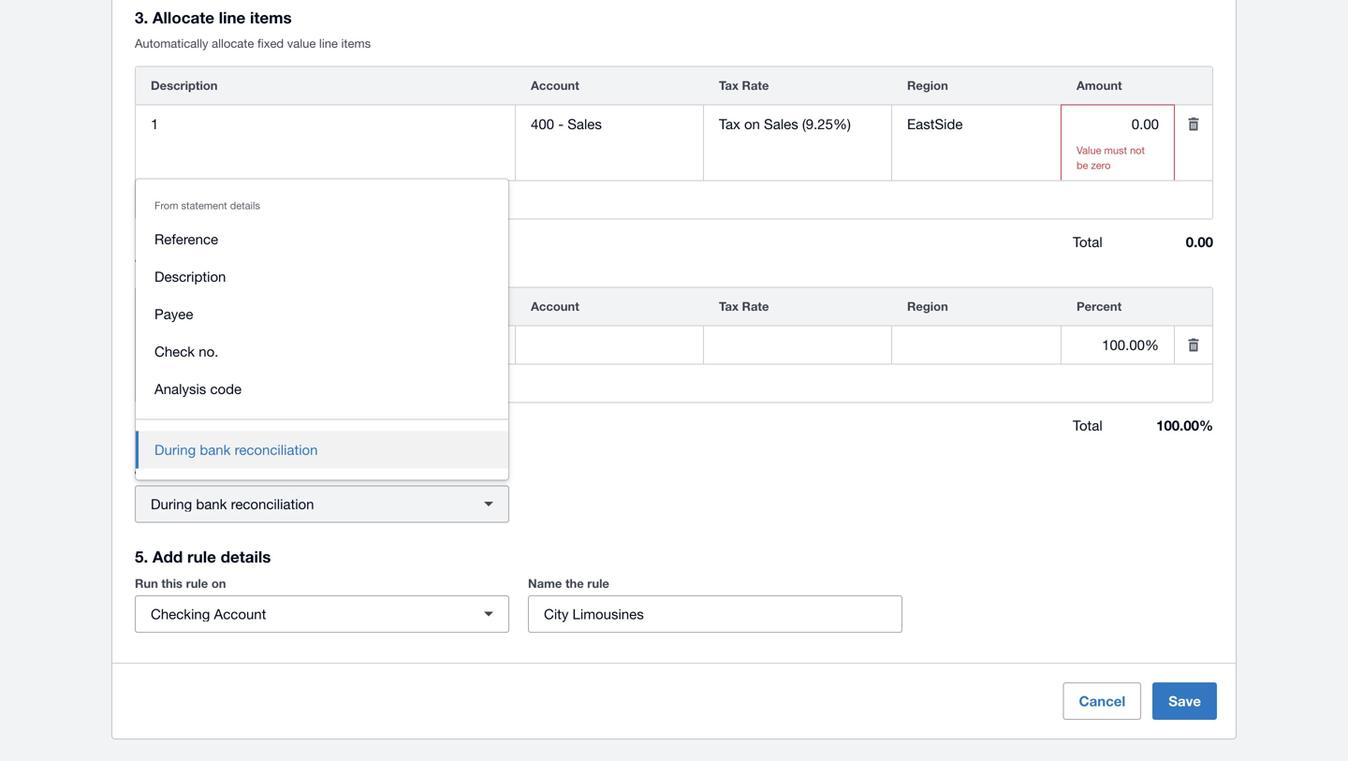 Task type: locate. For each thing, give the bounding box(es) containing it.
statement
[[181, 200, 227, 212]]

2 add a new line from the top
[[151, 376, 236, 391]]

1 vertical spatial rate
[[742, 299, 769, 314]]

add a new line for 0.00
[[151, 192, 236, 207]]

0 vertical spatial account
[[531, 78, 580, 93]]

the
[[182, 461, 206, 480], [566, 577, 584, 591]]

2 new from the top
[[188, 376, 212, 391]]

details up "on"
[[221, 548, 271, 566]]

the right name
[[566, 577, 584, 591]]

set
[[153, 461, 178, 480]]

0 vertical spatial during bank reconciliation
[[155, 442, 318, 458]]

during up set
[[155, 442, 196, 458]]

cancel
[[1080, 693, 1126, 710]]

items
[[250, 8, 292, 27], [341, 36, 371, 51], [425, 257, 454, 272]]

1 vertical spatial description
[[155, 268, 226, 285]]

bank down the 4. set the reference
[[196, 496, 227, 512]]

2 remove line item image from the top
[[1176, 326, 1213, 364]]

0 vertical spatial bank
[[200, 442, 231, 458]]

1 vertical spatial remove line item image
[[1176, 326, 1213, 364]]

1 remove line item image from the top
[[1176, 105, 1213, 143]]

line right percent
[[403, 257, 421, 272]]

run this rule on
[[135, 577, 226, 591]]

run
[[135, 577, 158, 591]]

rule left "on"
[[186, 577, 208, 591]]

0 vertical spatial select an account field
[[516, 106, 703, 142]]

add for 100.00%
[[151, 376, 174, 391]]

value must not be zero
[[1077, 144, 1146, 171]]

reconciliation up reference
[[235, 442, 318, 458]]

from statement details
[[155, 200, 260, 212]]

1 vertical spatial select a tax rate field
[[704, 327, 892, 363]]

rule for details
[[187, 548, 216, 566]]

no.
[[199, 343, 219, 360]]

tax rate
[[719, 78, 769, 93], [719, 299, 769, 314]]

1 total from the top
[[1073, 234, 1103, 250]]

using
[[325, 257, 355, 272]]

new inside list of ratio line items with description, account, tax rate and percent element
[[188, 376, 212, 391]]

0 vertical spatial select a tracking category field
[[893, 106, 1061, 142]]

reference
[[211, 461, 283, 480]]

check
[[155, 343, 195, 360]]

description button
[[136, 258, 509, 296]]

remove line item image inside list of fixed line items with description, account, tax rate and amount element
[[1176, 105, 1213, 143]]

reconciliation inside during bank reconciliation popup button
[[231, 496, 314, 512]]

add a new line up reference
[[151, 192, 236, 207]]

1 vertical spatial reconciliation
[[231, 496, 314, 512]]

during bank reconciliation down reference
[[151, 496, 314, 512]]

1 vertical spatial tax rate
[[719, 299, 769, 314]]

1 tax rate from the top
[[719, 78, 769, 93]]

0 horizontal spatial the
[[182, 461, 206, 480]]

new inside list of fixed line items with description, account, tax rate and amount element
[[188, 192, 212, 207]]

group
[[136, 179, 509, 480]]

any
[[163, 257, 182, 272]]

add a new line button inside list of fixed line items with description, account, tax rate and amount element
[[140, 185, 247, 215]]

0 vertical spatial remove line item image
[[1176, 105, 1213, 143]]

0 vertical spatial region
[[908, 78, 949, 93]]

1 select an account field from the top
[[516, 106, 703, 142]]

1 select a tax rate field from the top
[[704, 106, 892, 142]]

add left statement
[[151, 192, 174, 207]]

region inside list of fixed line items with description, account, tax rate and amount element
[[908, 78, 949, 93]]

reference button
[[136, 221, 509, 258]]

add for 0.00
[[151, 192, 174, 207]]

add right 5.
[[153, 548, 183, 566]]

0 vertical spatial add
[[151, 192, 174, 207]]

new right from
[[188, 192, 212, 207]]

tax
[[719, 78, 739, 93], [719, 299, 739, 314]]

1 vertical spatial tax
[[719, 299, 739, 314]]

new down no.
[[188, 376, 212, 391]]

0 vertical spatial a
[[177, 192, 184, 207]]

0 vertical spatial total
[[1073, 234, 1103, 250]]

1 a from the top
[[177, 192, 184, 207]]

checking account
[[151, 606, 266, 622]]

list of ratio line items with description, account, tax rate and percent element
[[135, 287, 1214, 403]]

0 vertical spatial add a new line button
[[140, 185, 247, 215]]

total for 0.00
[[1073, 234, 1103, 250]]

select a tax rate field for 100.00%
[[704, 327, 892, 363]]

a for 100.00%
[[177, 376, 184, 391]]

add inside list of ratio line items with description, account, tax rate and percent element
[[151, 376, 174, 391]]

0 vertical spatial tax rate
[[719, 78, 769, 93]]

percent
[[1077, 299, 1122, 314]]

items up fixed
[[250, 8, 292, 27]]

items right the value
[[341, 36, 371, 51]]

Name the rule field
[[529, 597, 902, 632]]

region
[[908, 78, 949, 93], [908, 299, 949, 314]]

during bank reconciliation inside button
[[155, 442, 318, 458]]

tax rate for 100.00%
[[719, 299, 769, 314]]

1 vertical spatial account
[[531, 299, 580, 314]]

add a new line button
[[140, 185, 247, 215], [140, 369, 247, 399]]

during inside during bank reconciliation popup button
[[151, 496, 192, 512]]

during down set
[[151, 496, 192, 512]]

1 vertical spatial add a new line
[[151, 376, 236, 391]]

0 vertical spatial during
[[155, 442, 196, 458]]

on
[[212, 577, 226, 591]]

line
[[219, 8, 246, 27], [319, 36, 338, 51], [215, 192, 236, 207], [403, 257, 421, 272], [215, 376, 236, 391]]

0 vertical spatial description
[[151, 78, 218, 93]]

1 vertical spatial during bank reconciliation
[[151, 496, 314, 512]]

during inside during bank reconciliation button
[[155, 442, 196, 458]]

this
[[162, 577, 183, 591]]

code
[[210, 381, 242, 397]]

line up reference
[[215, 192, 236, 207]]

bank for during bank reconciliation button
[[200, 442, 231, 458]]

Select an account field
[[516, 106, 703, 142], [516, 327, 703, 363]]

0 vertical spatial select a tax rate field
[[704, 106, 892, 142]]

the right set
[[182, 461, 206, 480]]

bank up the 4. set the reference
[[200, 442, 231, 458]]

select an account field inside list of fixed line items with description, account, tax rate and amount element
[[516, 106, 703, 142]]

1 vertical spatial select an account field
[[516, 327, 703, 363]]

a up reference
[[177, 192, 184, 207]]

Select a tax rate field
[[704, 106, 892, 142], [704, 327, 892, 363]]

a for 0.00
[[177, 192, 184, 207]]

1 region from the top
[[908, 78, 949, 93]]

add a new line inside list of fixed line items with description, account, tax rate and amount element
[[151, 192, 236, 207]]

select a tracking category field inside list of fixed line items with description, account, tax rate and amount element
[[893, 106, 1061, 142]]

5. add rule details
[[135, 548, 271, 566]]

0 vertical spatial add a new line
[[151, 192, 236, 207]]

reconciliation
[[235, 442, 318, 458], [231, 496, 314, 512]]

a
[[177, 192, 184, 207], [177, 376, 184, 391]]

0 vertical spatial allocate
[[212, 36, 254, 51]]

ratios
[[292, 257, 322, 272]]

reconciliation inside during bank reconciliation button
[[235, 442, 318, 458]]

bank inside popup button
[[196, 496, 227, 512]]

during bank reconciliation up reference
[[155, 442, 318, 458]]

add a new line button for 100.00%
[[140, 369, 247, 399]]

Select a tracking category field
[[893, 106, 1061, 142], [893, 327, 1061, 363]]

total down percent field
[[1073, 417, 1103, 434]]

account for 100.00%
[[531, 299, 580, 314]]

during bank reconciliation
[[155, 442, 318, 458], [151, 496, 314, 512]]

description
[[151, 78, 218, 93], [155, 268, 226, 285], [151, 299, 218, 314]]

select an account field inside list of ratio line items with description, account, tax rate and percent element
[[516, 327, 703, 363]]

1 vertical spatial region
[[908, 299, 949, 314]]

add a new line
[[151, 192, 236, 207], [151, 376, 236, 391]]

2 select a tax rate field from the top
[[704, 327, 892, 363]]

during bank reconciliation inside popup button
[[151, 496, 314, 512]]

allocate
[[212, 36, 254, 51], [246, 257, 288, 272]]

1 vertical spatial select a tracking category field
[[893, 327, 1061, 363]]

2 horizontal spatial items
[[425, 257, 454, 272]]

region for 0.00
[[908, 78, 949, 93]]

add down check
[[151, 376, 174, 391]]

1 vertical spatial add a new line button
[[140, 369, 247, 399]]

1 vertical spatial add
[[151, 376, 174, 391]]

account inside popup button
[[214, 606, 266, 622]]

items right percent
[[425, 257, 454, 272]]

list box
[[136, 179, 509, 480]]

0 vertical spatial items
[[250, 8, 292, 27]]

remainder,
[[186, 257, 243, 272]]

check no.
[[155, 343, 219, 360]]

1 vertical spatial bank
[[196, 496, 227, 512]]

2 select a tracking category field from the top
[[893, 327, 1061, 363]]

line right the value
[[319, 36, 338, 51]]

description down reference
[[155, 268, 226, 285]]

tax for 100.00%
[[719, 299, 739, 314]]

0 vertical spatial details
[[230, 200, 260, 212]]

remove line item image
[[1176, 105, 1213, 143], [1176, 326, 1213, 364]]

1 vertical spatial allocate
[[246, 257, 288, 272]]

total
[[1073, 234, 1103, 250], [1073, 417, 1103, 434]]

add a new line button down check no.
[[140, 369, 247, 399]]

0 vertical spatial new
[[188, 192, 212, 207]]

rule
[[187, 548, 216, 566], [186, 577, 208, 591], [588, 577, 610, 591]]

None field
[[1062, 106, 1175, 142]]

1 vertical spatial a
[[177, 376, 184, 391]]

0 vertical spatial reconciliation
[[235, 442, 318, 458]]

1 vertical spatial the
[[566, 577, 584, 591]]

description down the automatically
[[151, 78, 218, 93]]

rule up "on"
[[187, 548, 216, 566]]

1 horizontal spatial items
[[341, 36, 371, 51]]

2 tax from the top
[[719, 299, 739, 314]]

2 region from the top
[[908, 299, 949, 314]]

add a new line inside list of ratio line items with description, account, tax rate and percent element
[[151, 376, 236, 391]]

a down check no.
[[177, 376, 184, 391]]

4. set the reference
[[135, 461, 283, 480]]

details inside 'list box'
[[230, 200, 260, 212]]

2 a from the top
[[177, 376, 184, 391]]

1 tax from the top
[[719, 78, 739, 93]]

add a new line down check no.
[[151, 376, 236, 391]]

description down any
[[151, 299, 218, 314]]

value
[[287, 36, 316, 51]]

be
[[1077, 159, 1089, 171]]

account
[[531, 78, 580, 93], [531, 299, 580, 314], [214, 606, 266, 622]]

2 vertical spatial account
[[214, 606, 266, 622]]

rate
[[742, 78, 769, 93], [742, 299, 769, 314]]

add
[[151, 192, 174, 207], [151, 376, 174, 391], [153, 548, 183, 566]]

100.00%
[[1157, 417, 1214, 434]]

region inside list of ratio line items with description, account, tax rate and percent element
[[908, 299, 949, 314]]

2 select an account field from the top
[[516, 327, 703, 363]]

0 vertical spatial tax
[[719, 78, 739, 93]]

1 new from the top
[[188, 192, 212, 207]]

bank
[[200, 442, 231, 458], [196, 496, 227, 512]]

details
[[230, 200, 260, 212], [221, 548, 271, 566]]

2 add a new line button from the top
[[140, 369, 247, 399]]

1 rate from the top
[[742, 78, 769, 93]]

bank inside button
[[200, 442, 231, 458]]

2 rate from the top
[[742, 299, 769, 314]]

line down no.
[[215, 376, 236, 391]]

during
[[155, 442, 196, 458], [151, 496, 192, 512]]

not
[[1131, 144, 1146, 156]]

0 vertical spatial rate
[[742, 78, 769, 93]]

1 add a new line button from the top
[[140, 185, 247, 215]]

add a new line button up reference
[[140, 185, 247, 215]]

allocate left ratios
[[246, 257, 288, 272]]

0 horizontal spatial items
[[250, 8, 292, 27]]

add a new line button inside list of ratio line items with description, account, tax rate and percent element
[[140, 369, 247, 399]]

2 vertical spatial description
[[151, 299, 218, 314]]

1 vertical spatial items
[[341, 36, 371, 51]]

add a new line for 100.00%
[[151, 376, 236, 391]]

0 vertical spatial the
[[182, 461, 206, 480]]

1 vertical spatial details
[[221, 548, 271, 566]]

remove line item image inside list of ratio line items with description, account, tax rate and percent element
[[1176, 326, 1213, 364]]

1 select a tracking category field from the top
[[893, 106, 1061, 142]]

1 vertical spatial during
[[151, 496, 192, 512]]

details right statement
[[230, 200, 260, 212]]

with
[[135, 257, 159, 272]]

allocate down 3. allocate line items
[[212, 36, 254, 51]]

2 tax rate from the top
[[719, 299, 769, 314]]

2 total from the top
[[1073, 417, 1103, 434]]

add inside list of fixed line items with description, account, tax rate and amount element
[[151, 192, 174, 207]]

reconciliation down reference
[[231, 496, 314, 512]]

total up percent
[[1073, 234, 1103, 250]]

1 add a new line from the top
[[151, 192, 236, 207]]

1 vertical spatial new
[[188, 376, 212, 391]]

0.00
[[1187, 234, 1214, 251]]

new
[[188, 192, 212, 207], [188, 376, 212, 391]]

1 vertical spatial total
[[1073, 417, 1103, 434]]



Task type: vqa. For each thing, say whether or not it's contained in the screenshot.
Tax corresponding to 100.00%
yes



Task type: describe. For each thing, give the bounding box(es) containing it.
account for 0.00
[[531, 78, 580, 93]]

new for 0.00
[[188, 192, 212, 207]]

payee
[[155, 306, 193, 322]]

rule for on
[[186, 577, 208, 591]]

payee button
[[136, 296, 509, 333]]

during bank reconciliation for during bank reconciliation button
[[155, 442, 318, 458]]

add a new line button for 0.00
[[140, 185, 247, 215]]

select an account field for 100.00%
[[516, 327, 703, 363]]

remove line item image for 100.00%
[[1176, 326, 1213, 364]]

total for 100.00%
[[1073, 417, 1103, 434]]

reconciliation for during bank reconciliation button
[[235, 442, 318, 458]]

name the rule
[[528, 577, 610, 591]]

analysis code button
[[136, 370, 509, 408]]

5.
[[135, 548, 148, 566]]

tax rate for 0.00
[[719, 78, 769, 93]]

group containing reference
[[136, 179, 509, 480]]

analysis
[[155, 381, 206, 397]]

must
[[1105, 144, 1128, 156]]

3. allocate line items
[[135, 8, 292, 27]]

description inside button
[[155, 268, 226, 285]]

from
[[155, 200, 178, 212]]

automatically allocate fixed value line items
[[135, 36, 371, 51]]

checking account button
[[135, 596, 510, 633]]

list of fixed line items with description, account, tax rate and amount element
[[135, 66, 1214, 220]]

description for 0.00
[[151, 78, 218, 93]]

2 vertical spatial items
[[425, 257, 454, 272]]

select a tracking category field for 100.00%
[[893, 327, 1061, 363]]

Description text field
[[136, 106, 515, 142]]

remove line item image for 0.00
[[1176, 105, 1213, 143]]

new for 100.00%
[[188, 376, 212, 391]]

1 horizontal spatial the
[[566, 577, 584, 591]]

zero
[[1092, 159, 1111, 171]]

during bank reconciliation for during bank reconciliation popup button
[[151, 496, 314, 512]]

description for 100.00%
[[151, 299, 218, 314]]

rate for 100.00%
[[742, 299, 769, 314]]

select a tracking category field for 0.00
[[893, 106, 1061, 142]]

4.
[[135, 461, 148, 480]]

rule right name
[[588, 577, 610, 591]]

automatically
[[135, 36, 208, 51]]

reconciliation for during bank reconciliation popup button
[[231, 496, 314, 512]]

3.
[[135, 8, 148, 27]]

cancel button
[[1064, 683, 1142, 720]]

during for during bank reconciliation popup button
[[151, 496, 192, 512]]

region for 100.00%
[[908, 299, 949, 314]]

during for during bank reconciliation button
[[155, 442, 196, 458]]

save button
[[1153, 683, 1218, 720]]

value
[[1077, 144, 1102, 156]]

tax for 0.00
[[719, 78, 739, 93]]

check no. button
[[136, 333, 509, 370]]

during bank reconciliation button
[[135, 486, 510, 523]]

Description text field
[[136, 327, 515, 363]]

Percent field
[[1062, 327, 1175, 363]]

percent
[[358, 257, 399, 272]]

during bank reconciliation button
[[136, 431, 509, 469]]

reference
[[155, 231, 218, 247]]

select an account field for 0.00
[[516, 106, 703, 142]]

rate for 0.00
[[742, 78, 769, 93]]

amount
[[1077, 78, 1123, 93]]

line up automatically allocate fixed value line items
[[219, 8, 246, 27]]

select a tax rate field for 0.00
[[704, 106, 892, 142]]

fixed
[[258, 36, 284, 51]]

allocate
[[153, 8, 214, 27]]

checking
[[151, 606, 210, 622]]

save
[[1169, 693, 1202, 710]]

name
[[528, 577, 562, 591]]

2 vertical spatial add
[[153, 548, 183, 566]]

bank for during bank reconciliation popup button
[[196, 496, 227, 512]]

list box containing reference
[[136, 179, 509, 480]]

with any remainder, allocate ratios using percent line items
[[135, 257, 454, 272]]

analysis code
[[155, 381, 242, 397]]



